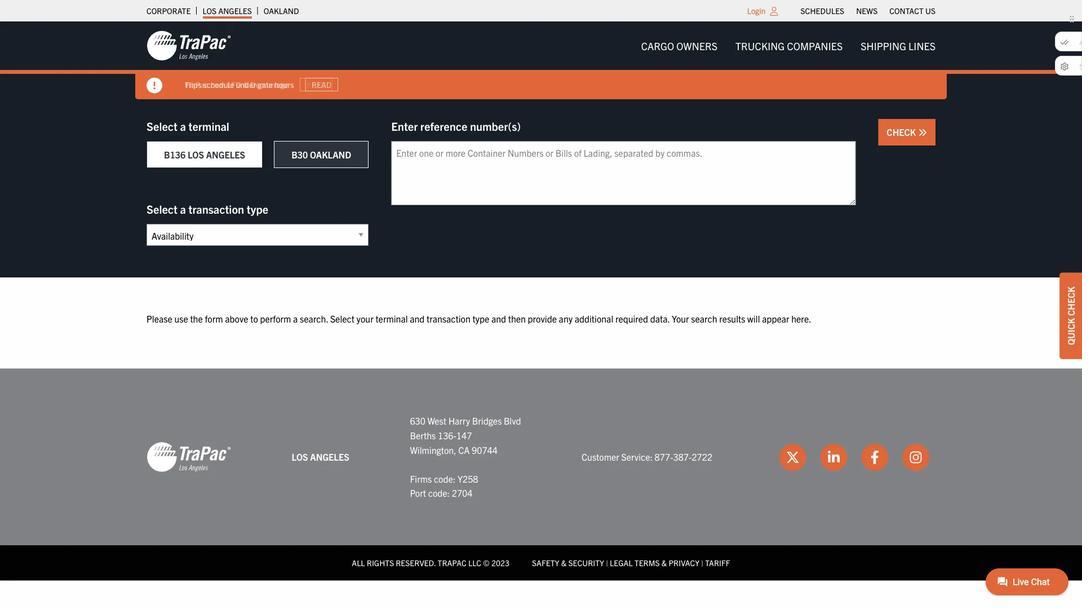 Task type: describe. For each thing, give the bounding box(es) containing it.
0 vertical spatial type
[[247, 202, 268, 216]]

customer
[[582, 451, 620, 462]]

check button
[[879, 119, 936, 145]]

1 vertical spatial transaction
[[427, 313, 471, 324]]

reserved.
[[396, 558, 436, 568]]

trapac
[[438, 558, 467, 568]]

firms code:  y258 port code:  2704
[[410, 473, 479, 499]]

solid image inside "check" button
[[919, 128, 928, 137]]

menu bar inside banner
[[633, 34, 945, 57]]

owners
[[677, 39, 718, 52]]

trucking
[[736, 39, 785, 52]]

safety & security | legal terms & privacy | tariff
[[532, 558, 731, 568]]

select for select a terminal
[[147, 119, 178, 133]]

tariff
[[706, 558, 731, 568]]

login
[[748, 6, 766, 16]]

read for flips schedule under gate hours
[[312, 80, 332, 90]]

schedules link
[[801, 3, 845, 19]]

select for select a transaction type
[[147, 202, 178, 216]]

will
[[748, 313, 760, 324]]

contact
[[890, 6, 924, 16]]

trucking companies
[[736, 39, 843, 52]]

results
[[720, 313, 746, 324]]

b136
[[164, 149, 186, 160]]

provide
[[528, 313, 557, 324]]

1 horizontal spatial type
[[473, 313, 490, 324]]

trapac.com lfd & demurrage
[[185, 79, 289, 89]]

schedule
[[203, 79, 234, 89]]

hours
[[275, 79, 294, 89]]

please use the form above to perform a search. select your terminal and transaction type and then provide any additional required data. your search results will appear here.
[[147, 313, 812, 324]]

a for transaction
[[180, 202, 186, 216]]

safety
[[532, 558, 560, 568]]

safety & security link
[[532, 558, 605, 568]]

service:
[[622, 451, 653, 462]]

2 vertical spatial select
[[330, 313, 355, 324]]

harry
[[449, 415, 470, 426]]

flips
[[185, 79, 201, 89]]

contact us link
[[890, 3, 936, 19]]

here.
[[792, 313, 812, 324]]

customer service: 877-387-2722
[[582, 451, 713, 462]]

blvd
[[504, 415, 521, 426]]

demurrage
[[250, 79, 289, 89]]

0 horizontal spatial transaction
[[189, 202, 244, 216]]

1 vertical spatial los
[[188, 149, 204, 160]]

rights
[[367, 558, 394, 568]]

tariff link
[[706, 558, 731, 568]]

read for trapac.com lfd & demurrage
[[306, 80, 326, 90]]

90744
[[472, 444, 498, 455]]

enter reference number(s)
[[392, 119, 521, 133]]

2 | from the left
[[702, 558, 704, 568]]

©
[[484, 558, 490, 568]]

to
[[250, 313, 258, 324]]

oakland link
[[264, 3, 299, 19]]

select a transaction type
[[147, 202, 268, 216]]

legal
[[610, 558, 633, 568]]

appear
[[763, 313, 790, 324]]

trucking companies link
[[727, 34, 852, 57]]

1 vertical spatial los angeles
[[292, 451, 350, 462]]

solid image inside banner
[[147, 78, 162, 93]]

footer containing 630 west harry bridges blvd
[[0, 369, 1083, 581]]

2 and from the left
[[492, 313, 506, 324]]

corporate
[[147, 6, 191, 16]]

form
[[205, 313, 223, 324]]

gate
[[258, 79, 273, 89]]

privacy
[[669, 558, 700, 568]]

additional
[[575, 313, 614, 324]]

security
[[569, 558, 605, 568]]

1 horizontal spatial oakland
[[310, 149, 351, 160]]

quick
[[1066, 318, 1077, 345]]

your
[[357, 313, 374, 324]]

2 los angeles image from the top
[[147, 441, 231, 473]]

shipping
[[861, 39, 907, 52]]

0 horizontal spatial los angeles
[[203, 6, 252, 16]]

lfd
[[227, 79, 241, 89]]

us
[[926, 6, 936, 16]]

port
[[410, 487, 426, 499]]

banner containing cargo owners
[[0, 21, 1083, 99]]

under
[[236, 79, 256, 89]]

berths
[[410, 430, 436, 441]]

0 vertical spatial code:
[[434, 473, 456, 484]]

cargo owners
[[642, 39, 718, 52]]

quick check
[[1066, 287, 1077, 345]]

reference
[[421, 119, 468, 133]]

1 | from the left
[[606, 558, 608, 568]]

light image
[[771, 7, 779, 16]]



Task type: vqa. For each thing, say whether or not it's contained in the screenshot.
4th hcm from the bottom of the page
no



Task type: locate. For each thing, give the bounding box(es) containing it.
0 vertical spatial transaction
[[189, 202, 244, 216]]

ca
[[459, 444, 470, 455]]

select down b136
[[147, 202, 178, 216]]

b30 oakland
[[292, 149, 351, 160]]

shipping lines
[[861, 39, 936, 52]]

login link
[[748, 6, 766, 16]]

then
[[509, 313, 526, 324]]

1 horizontal spatial terminal
[[376, 313, 408, 324]]

1 vertical spatial menu bar
[[633, 34, 945, 57]]

& right terms
[[662, 558, 667, 568]]

angeles inside 'link'
[[218, 6, 252, 16]]

menu bar containing cargo owners
[[633, 34, 945, 57]]

|
[[606, 558, 608, 568], [702, 558, 704, 568]]

check
[[887, 126, 919, 138], [1066, 287, 1077, 316]]

los
[[203, 6, 217, 16], [188, 149, 204, 160], [292, 451, 308, 462]]

1 vertical spatial angeles
[[206, 149, 245, 160]]

companies
[[788, 39, 843, 52]]

all
[[352, 558, 365, 568]]

read link for flips schedule under gate hours
[[305, 78, 338, 91]]

& right lfd
[[243, 79, 249, 89]]

147
[[457, 430, 472, 441]]

oakland right b30
[[310, 149, 351, 160]]

menu bar containing schedules
[[795, 3, 942, 19]]

0 vertical spatial los
[[203, 6, 217, 16]]

code: right "port"
[[428, 487, 450, 499]]

& right safety
[[562, 558, 567, 568]]

select up b136
[[147, 119, 178, 133]]

1 vertical spatial select
[[147, 202, 178, 216]]

los angeles image inside banner
[[147, 30, 231, 61]]

a
[[180, 119, 186, 133], [180, 202, 186, 216], [293, 313, 298, 324]]

0 horizontal spatial terminal
[[189, 119, 229, 133]]

&
[[243, 79, 249, 89], [562, 558, 567, 568], [662, 558, 667, 568]]

0 vertical spatial check
[[887, 126, 919, 138]]

your
[[672, 313, 689, 324]]

0 vertical spatial a
[[180, 119, 186, 133]]

1 vertical spatial a
[[180, 202, 186, 216]]

a for terminal
[[180, 119, 186, 133]]

data.
[[651, 313, 670, 324]]

required
[[616, 313, 649, 324]]

news link
[[857, 3, 878, 19]]

1 vertical spatial type
[[473, 313, 490, 324]]

0 horizontal spatial and
[[410, 313, 425, 324]]

select a terminal
[[147, 119, 229, 133]]

transaction
[[189, 202, 244, 216], [427, 313, 471, 324]]

menu bar up the shipping
[[795, 3, 942, 19]]

1 los angeles image from the top
[[147, 30, 231, 61]]

0 vertical spatial los angeles image
[[147, 30, 231, 61]]

2 read from the left
[[312, 80, 332, 90]]

perform
[[260, 313, 291, 324]]

1 vertical spatial oakland
[[310, 149, 351, 160]]

1 read from the left
[[306, 80, 326, 90]]

0 horizontal spatial oakland
[[264, 6, 299, 16]]

387-
[[674, 451, 692, 462]]

a left search.
[[293, 313, 298, 324]]

2 horizontal spatial &
[[662, 558, 667, 568]]

wilmington,
[[410, 444, 457, 455]]

1 horizontal spatial |
[[702, 558, 704, 568]]

west
[[428, 415, 447, 426]]

all rights reserved. trapac llc © 2023
[[352, 558, 510, 568]]

firms
[[410, 473, 432, 484]]

2 read link from the left
[[305, 78, 338, 91]]

& inside banner
[[243, 79, 249, 89]]

check inside "check" button
[[887, 126, 919, 138]]

1 vertical spatial los angeles image
[[147, 441, 231, 473]]

terminal right your
[[376, 313, 408, 324]]

angeles
[[218, 6, 252, 16], [206, 149, 245, 160], [310, 451, 350, 462]]

solid image
[[147, 78, 162, 93], [919, 128, 928, 137]]

| left tariff
[[702, 558, 704, 568]]

code:
[[434, 473, 456, 484], [428, 487, 450, 499]]

0 horizontal spatial solid image
[[147, 78, 162, 93]]

2 vertical spatial angeles
[[310, 451, 350, 462]]

2023
[[492, 558, 510, 568]]

legal terms & privacy link
[[610, 558, 700, 568]]

136-
[[438, 430, 457, 441]]

1 read link from the left
[[300, 78, 333, 91]]

terminal up b136 los angeles
[[189, 119, 229, 133]]

1 horizontal spatial and
[[492, 313, 506, 324]]

please
[[147, 313, 172, 324]]

0 vertical spatial menu bar
[[795, 3, 942, 19]]

and left then
[[492, 313, 506, 324]]

0 vertical spatial terminal
[[189, 119, 229, 133]]

banner
[[0, 21, 1083, 99]]

search
[[692, 313, 718, 324]]

2722
[[692, 451, 713, 462]]

los inside 'los angeles' 'link'
[[203, 6, 217, 16]]

footer
[[0, 369, 1083, 581]]

search.
[[300, 313, 328, 324]]

lines
[[909, 39, 936, 52]]

the
[[190, 313, 203, 324]]

1 vertical spatial check
[[1066, 287, 1077, 316]]

terms
[[635, 558, 660, 568]]

contact us
[[890, 6, 936, 16]]

1 vertical spatial solid image
[[919, 128, 928, 137]]

0 vertical spatial solid image
[[147, 78, 162, 93]]

cargo owners link
[[633, 34, 727, 57]]

select left your
[[330, 313, 355, 324]]

1 vertical spatial code:
[[428, 487, 450, 499]]

0 horizontal spatial check
[[887, 126, 919, 138]]

y258
[[458, 473, 479, 484]]

| left legal at the right bottom
[[606, 558, 608, 568]]

read
[[306, 80, 326, 90], [312, 80, 332, 90]]

1 vertical spatial terminal
[[376, 313, 408, 324]]

0 horizontal spatial type
[[247, 202, 268, 216]]

read link for trapac.com lfd & demurrage
[[300, 78, 333, 91]]

877-
[[655, 451, 674, 462]]

read link
[[300, 78, 333, 91], [305, 78, 338, 91]]

los angeles link
[[203, 3, 252, 19]]

code: up 2704
[[434, 473, 456, 484]]

number(s)
[[470, 119, 521, 133]]

use
[[174, 313, 188, 324]]

enter
[[392, 119, 418, 133]]

1 and from the left
[[410, 313, 425, 324]]

2 vertical spatial a
[[293, 313, 298, 324]]

type
[[247, 202, 268, 216], [473, 313, 490, 324]]

cargo
[[642, 39, 675, 52]]

trapac.com
[[185, 79, 225, 89]]

0 vertical spatial select
[[147, 119, 178, 133]]

llc
[[469, 558, 482, 568]]

630 west harry bridges blvd berths 136-147 wilmington, ca 90744
[[410, 415, 521, 455]]

schedules
[[801, 6, 845, 16]]

0 vertical spatial oakland
[[264, 6, 299, 16]]

los angeles
[[203, 6, 252, 16], [292, 451, 350, 462]]

1 horizontal spatial solid image
[[919, 128, 928, 137]]

b30
[[292, 149, 308, 160]]

a down b136
[[180, 202, 186, 216]]

a up b136
[[180, 119, 186, 133]]

0 vertical spatial los angeles
[[203, 6, 252, 16]]

0 vertical spatial angeles
[[218, 6, 252, 16]]

1 horizontal spatial check
[[1066, 287, 1077, 316]]

1 horizontal spatial &
[[562, 558, 567, 568]]

oakland
[[264, 6, 299, 16], [310, 149, 351, 160]]

oakland right 'los angeles' 'link' on the left top of page
[[264, 6, 299, 16]]

los angeles image
[[147, 30, 231, 61], [147, 441, 231, 473]]

check inside the quick check link
[[1066, 287, 1077, 316]]

shipping lines link
[[852, 34, 945, 57]]

terminal
[[189, 119, 229, 133], [376, 313, 408, 324]]

1 horizontal spatial los angeles
[[292, 451, 350, 462]]

2704
[[452, 487, 473, 499]]

Enter reference number(s) text field
[[392, 141, 856, 205]]

above
[[225, 313, 248, 324]]

0 horizontal spatial &
[[243, 79, 249, 89]]

1 horizontal spatial transaction
[[427, 313, 471, 324]]

menu bar
[[795, 3, 942, 19], [633, 34, 945, 57]]

2 vertical spatial los
[[292, 451, 308, 462]]

corporate link
[[147, 3, 191, 19]]

and right your
[[410, 313, 425, 324]]

select
[[147, 119, 178, 133], [147, 202, 178, 216], [330, 313, 355, 324]]

b136 los angeles
[[164, 149, 245, 160]]

menu bar down light image
[[633, 34, 945, 57]]

bridges
[[472, 415, 502, 426]]

0 horizontal spatial |
[[606, 558, 608, 568]]

any
[[559, 313, 573, 324]]

and
[[410, 313, 425, 324], [492, 313, 506, 324]]



